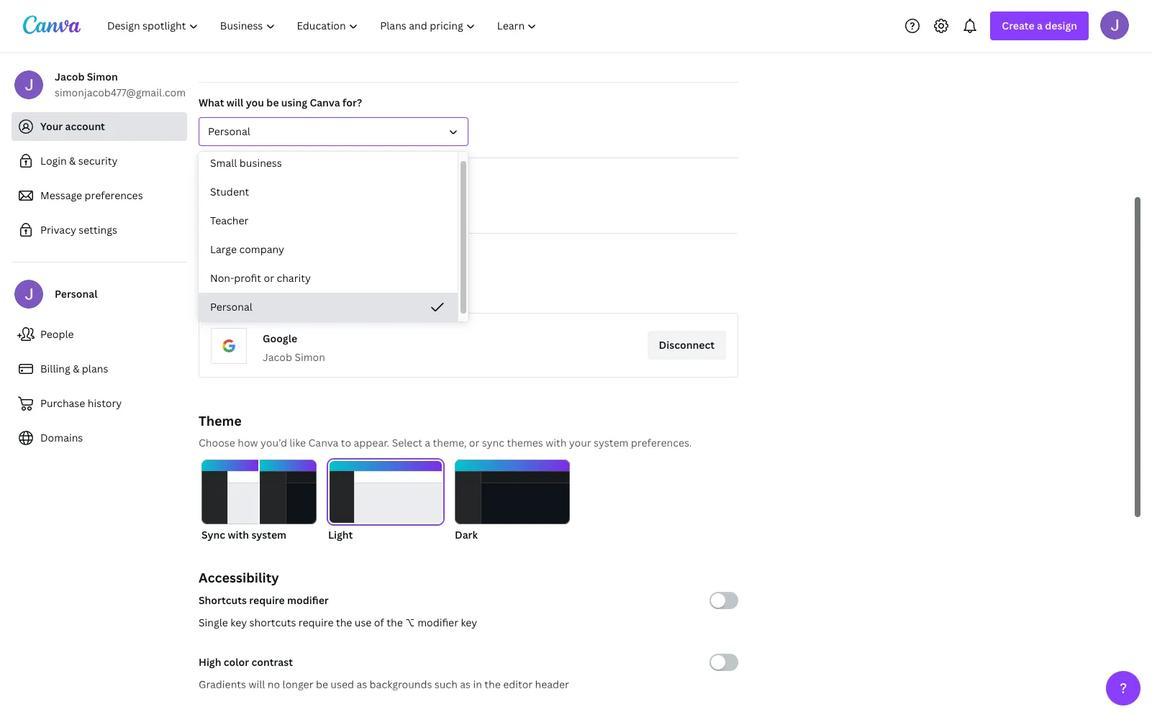 Task type: locate. For each thing, give the bounding box(es) containing it.
1 vertical spatial simon
[[295, 350, 325, 364]]

using
[[281, 96, 307, 109]]

appear.
[[354, 436, 389, 450]]

0 horizontal spatial system
[[251, 528, 286, 542]]

contrast
[[252, 656, 293, 669]]

0 vertical spatial jacob
[[55, 70, 84, 83]]

company
[[239, 243, 284, 256]]

message preferences link
[[12, 181, 187, 210]]

billing & plans
[[40, 362, 108, 376]]

you for that
[[265, 286, 283, 300]]

large company option
[[199, 235, 458, 264]]

1 horizontal spatial or
[[469, 436, 479, 450]]

non-profit or charity option
[[199, 264, 458, 293]]

simonjacob477@gmail.com
[[55, 86, 186, 99]]

0 horizontal spatial require
[[249, 594, 285, 607]]

1 vertical spatial be
[[316, 678, 328, 692]]

to left appear. at the left of the page
[[341, 436, 351, 450]]

plans
[[82, 362, 108, 376]]

1 vertical spatial jacob
[[263, 350, 292, 364]]

be left used
[[316, 678, 328, 692]]

1 horizontal spatial in
[[473, 678, 482, 692]]

accessibility
[[199, 569, 279, 587]]

modifier
[[287, 594, 329, 607], [417, 616, 458, 630]]

the left editor
[[485, 678, 501, 692]]

& left 'plans' on the left bottom
[[73, 362, 79, 376]]

small business
[[210, 156, 282, 170]]

social
[[255, 247, 283, 261]]

personal inside option
[[210, 300, 252, 314]]

1 horizontal spatial jacob
[[263, 350, 292, 364]]

1 horizontal spatial use
[[355, 616, 372, 630]]

you for will
[[246, 96, 264, 109]]

the left the ⌥
[[387, 616, 403, 630]]

list box
[[199, 149, 458, 322]]

message preferences
[[40, 189, 143, 202]]

require right shortcuts
[[299, 616, 334, 630]]

0 vertical spatial &
[[69, 154, 76, 168]]

1 horizontal spatial key
[[461, 616, 477, 630]]

canva
[[310, 96, 340, 109], [359, 286, 389, 300], [308, 436, 339, 450]]

sync
[[201, 528, 225, 542]]

1 vertical spatial require
[[299, 616, 334, 630]]

with
[[546, 436, 567, 450], [228, 528, 249, 542]]

editor
[[503, 678, 533, 692]]

2 key from the left
[[461, 616, 477, 630]]

list box containing small business
[[199, 149, 458, 322]]

1 horizontal spatial with
[[546, 436, 567, 450]]

privacy settings link
[[12, 216, 187, 245]]

you left using
[[246, 96, 264, 109]]

canva for theme
[[308, 436, 339, 450]]

0 vertical spatial in
[[334, 286, 343, 300]]

0 vertical spatial a
[[1037, 19, 1043, 32]]

simon
[[87, 70, 118, 83], [295, 350, 325, 364]]

key
[[230, 616, 247, 630], [461, 616, 477, 630]]

non-
[[210, 271, 234, 285]]

0 vertical spatial simon
[[87, 70, 118, 83]]

jacob down google
[[263, 350, 292, 364]]

be
[[267, 96, 279, 109], [316, 678, 328, 692]]

or right profit
[[264, 271, 274, 285]]

services that you use to log in to canva
[[199, 286, 389, 300]]

1 vertical spatial or
[[469, 436, 479, 450]]

modifier right the ⌥
[[417, 616, 458, 630]]

language
[[199, 171, 245, 185]]

&
[[69, 154, 76, 168], [73, 362, 79, 376]]

1 vertical spatial &
[[73, 362, 79, 376]]

0 horizontal spatial modifier
[[287, 594, 329, 607]]

personal up small
[[208, 124, 250, 138]]

you
[[246, 96, 264, 109], [265, 286, 283, 300]]

use down 'charity'
[[285, 286, 302, 300]]

a inside create a design dropdown button
[[1037, 19, 1043, 32]]

2 vertical spatial canva
[[308, 436, 339, 450]]

the
[[336, 616, 352, 630], [387, 616, 403, 630], [485, 678, 501, 692]]

a left design
[[1037, 19, 1043, 32]]

a right select
[[425, 436, 430, 450]]

0 vertical spatial modifier
[[287, 594, 329, 607]]

simon up simonjacob477@gmail.com
[[87, 70, 118, 83]]

or left sync
[[469, 436, 479, 450]]

1 vertical spatial modifier
[[417, 616, 458, 630]]

1 horizontal spatial a
[[1037, 19, 1043, 32]]

key right the single
[[230, 616, 247, 630]]

personal option
[[199, 293, 458, 322]]

canva right log
[[359, 286, 389, 300]]

1 vertical spatial system
[[251, 528, 286, 542]]

will
[[227, 96, 244, 109], [249, 678, 265, 692]]

0 horizontal spatial a
[[425, 436, 430, 450]]

large
[[210, 243, 237, 256]]

in right such
[[473, 678, 482, 692]]

jacob simon image
[[1100, 10, 1129, 39]]

personal down non-
[[210, 300, 252, 314]]

with left your
[[546, 436, 567, 450]]

modifier up single key shortcuts require the use of the ⌥ modifier key
[[287, 594, 329, 607]]

0 horizontal spatial as
[[356, 678, 367, 692]]

jacob inside "jacob simon simonjacob477@gmail.com"
[[55, 70, 84, 83]]

to right log
[[346, 286, 356, 300]]

create
[[1002, 19, 1035, 32]]

single key shortcuts require the use of the ⌥ modifier key
[[199, 616, 477, 630]]

0 vertical spatial require
[[249, 594, 285, 607]]

system up accessibility
[[251, 528, 286, 542]]

0 horizontal spatial key
[[230, 616, 247, 630]]

0 horizontal spatial use
[[285, 286, 302, 300]]

to
[[305, 286, 315, 300], [346, 286, 356, 300], [341, 436, 351, 450]]

in right log
[[334, 286, 343, 300]]

Personal button
[[199, 117, 468, 146]]

1 vertical spatial with
[[228, 528, 249, 542]]

sync
[[482, 436, 504, 450]]

& inside billing & plans link
[[73, 362, 79, 376]]

or inside theme choose how you'd like canva to appear. select a theme, or sync themes with your system preferences.
[[469, 436, 479, 450]]

for?
[[343, 96, 362, 109]]

0 vertical spatial you
[[246, 96, 264, 109]]

0 vertical spatial will
[[227, 96, 244, 109]]

canva right like
[[308, 436, 339, 450]]

be left using
[[267, 96, 279, 109]]

2 as from the left
[[460, 678, 471, 692]]

1 horizontal spatial require
[[299, 616, 334, 630]]

system inside theme choose how you'd like canva to appear. select a theme, or sync themes with your system preferences.
[[594, 436, 629, 450]]

1 vertical spatial will
[[249, 678, 265, 692]]

require up shortcuts
[[249, 594, 285, 607]]

0 horizontal spatial or
[[264, 271, 274, 285]]

with right 'sync'
[[228, 528, 249, 542]]

connected social accounts
[[199, 247, 331, 261]]

non-profit or charity button
[[199, 264, 458, 293]]

0 horizontal spatial simon
[[87, 70, 118, 83]]

Sync with system button
[[201, 460, 317, 543]]

single
[[199, 616, 228, 630]]

use left of
[[355, 616, 372, 630]]

0 horizontal spatial jacob
[[55, 70, 84, 83]]

system right your
[[594, 436, 629, 450]]

1 as from the left
[[356, 678, 367, 692]]

1 horizontal spatial modifier
[[417, 616, 458, 630]]

design
[[1045, 19, 1077, 32]]

shortcuts require modifier
[[199, 594, 329, 607]]

1 vertical spatial you
[[265, 286, 283, 300]]

require
[[249, 594, 285, 607], [299, 616, 334, 630]]

backgrounds
[[370, 678, 432, 692]]

teacher button
[[199, 207, 458, 235]]

your
[[569, 436, 591, 450]]

you down non-profit or charity
[[265, 286, 283, 300]]

1 vertical spatial canva
[[359, 286, 389, 300]]

0 horizontal spatial with
[[228, 528, 249, 542]]

1 horizontal spatial system
[[594, 436, 629, 450]]

or
[[264, 271, 274, 285], [469, 436, 479, 450]]

will left no
[[249, 678, 265, 692]]

1 horizontal spatial simon
[[295, 350, 325, 364]]

in
[[334, 286, 343, 300], [473, 678, 482, 692]]

or inside button
[[264, 271, 274, 285]]

0 vertical spatial or
[[264, 271, 274, 285]]

0 vertical spatial canva
[[310, 96, 340, 109]]

personal
[[208, 124, 250, 138], [55, 287, 97, 301], [210, 300, 252, 314]]

disconnect
[[659, 338, 715, 352]]

simon inside "jacob simon simonjacob477@gmail.com"
[[87, 70, 118, 83]]

0 horizontal spatial in
[[334, 286, 343, 300]]

0 horizontal spatial be
[[267, 96, 279, 109]]

canva left the for?
[[310, 96, 340, 109]]

student option
[[199, 178, 458, 207]]

what will you be using canva for?
[[199, 96, 362, 109]]

that
[[242, 286, 262, 300]]

key right the ⌥
[[461, 616, 477, 630]]

personal up people
[[55, 287, 97, 301]]

1 vertical spatial a
[[425, 436, 430, 450]]

with inside button
[[228, 528, 249, 542]]

will right what
[[227, 96, 244, 109]]

services
[[199, 286, 240, 300]]

google
[[263, 332, 297, 345]]

1 horizontal spatial will
[[249, 678, 265, 692]]

1 horizontal spatial as
[[460, 678, 471, 692]]

1 horizontal spatial be
[[316, 678, 328, 692]]

& right login at the top of the page
[[69, 154, 76, 168]]

simon down google
[[295, 350, 325, 364]]

with inside theme choose how you'd like canva to appear. select a theme, or sync themes with your system preferences.
[[546, 436, 567, 450]]

domains link
[[12, 424, 187, 453]]

jacob up "your account"
[[55, 70, 84, 83]]

0 vertical spatial system
[[594, 436, 629, 450]]

as right used
[[356, 678, 367, 692]]

as right such
[[460, 678, 471, 692]]

1 vertical spatial in
[[473, 678, 482, 692]]

to left log
[[305, 286, 315, 300]]

& inside login & security "link"
[[69, 154, 76, 168]]

dark
[[455, 528, 478, 542]]

0 vertical spatial with
[[546, 436, 567, 450]]

high color contrast
[[199, 656, 293, 669]]

like
[[290, 436, 306, 450]]

you'd
[[260, 436, 287, 450]]

the left of
[[336, 616, 352, 630]]

0 horizontal spatial will
[[227, 96, 244, 109]]

security
[[78, 154, 118, 168]]

settings
[[79, 223, 117, 237]]

canva inside theme choose how you'd like canva to appear. select a theme, or sync themes with your system preferences.
[[308, 436, 339, 450]]



Task type: describe. For each thing, give the bounding box(es) containing it.
choose
[[199, 436, 235, 450]]

& for login
[[69, 154, 76, 168]]

privacy
[[40, 223, 76, 237]]

simon inside google jacob simon
[[295, 350, 325, 364]]

used
[[331, 678, 354, 692]]

theme,
[[433, 436, 467, 450]]

a inside theme choose how you'd like canva to appear. select a theme, or sync themes with your system preferences.
[[425, 436, 430, 450]]

of
[[374, 616, 384, 630]]

teacher option
[[199, 207, 458, 235]]

history
[[88, 397, 122, 410]]

header
[[535, 678, 569, 692]]

google jacob simon
[[263, 332, 325, 364]]

system inside button
[[251, 528, 286, 542]]

login & security link
[[12, 147, 187, 176]]

to inside theme choose how you'd like canva to appear. select a theme, or sync themes with your system preferences.
[[341, 436, 351, 450]]

gradients will no longer be used as backgrounds such as in the editor header
[[199, 678, 569, 692]]

business
[[240, 156, 282, 170]]

color
[[224, 656, 249, 669]]

people link
[[12, 320, 187, 349]]

what
[[199, 96, 224, 109]]

your
[[40, 119, 63, 133]]

sync with system
[[201, 528, 286, 542]]

billing
[[40, 362, 70, 376]]

1 key from the left
[[230, 616, 247, 630]]

privacy settings
[[40, 223, 117, 237]]

preferences.
[[631, 436, 692, 450]]

log
[[317, 286, 332, 300]]

create a design
[[1002, 19, 1077, 32]]

teacher
[[210, 214, 249, 227]]

jacob inside google jacob simon
[[263, 350, 292, 364]]

your account
[[40, 119, 105, 133]]

large company button
[[199, 235, 458, 264]]

your account link
[[12, 112, 187, 141]]

themes
[[507, 436, 543, 450]]

no
[[268, 678, 280, 692]]

edit button
[[681, 42, 738, 71]]

1 vertical spatial use
[[355, 616, 372, 630]]

canva for what
[[310, 96, 340, 109]]

non-profit or charity
[[210, 271, 311, 285]]

purchase history
[[40, 397, 122, 410]]

message
[[40, 189, 82, 202]]

& for billing
[[73, 362, 79, 376]]

top level navigation element
[[98, 12, 549, 40]]

charity
[[277, 271, 311, 285]]

personal button
[[199, 293, 458, 322]]

disconnect button
[[647, 331, 726, 360]]

large company
[[210, 243, 284, 256]]

login & security
[[40, 154, 118, 168]]

billing & plans link
[[12, 355, 187, 384]]

0 vertical spatial be
[[267, 96, 279, 109]]

will for you
[[227, 96, 244, 109]]

preferences
[[85, 189, 143, 202]]

shortcuts
[[249, 616, 296, 630]]

student
[[210, 185, 249, 199]]

small
[[210, 156, 237, 170]]

small business option
[[199, 149, 458, 178]]

how
[[238, 436, 258, 450]]

account
[[65, 119, 105, 133]]

theme choose how you'd like canva to appear. select a theme, or sync themes with your system preferences.
[[199, 412, 692, 450]]

gradients
[[199, 678, 246, 692]]

profit
[[234, 271, 261, 285]]

longer
[[282, 678, 313, 692]]

purchase
[[40, 397, 85, 410]]

such
[[435, 678, 458, 692]]

people
[[40, 327, 74, 341]]

0 vertical spatial use
[[285, 286, 302, 300]]

domains
[[40, 431, 83, 445]]

connected
[[199, 247, 253, 261]]

0 horizontal spatial the
[[336, 616, 352, 630]]

create a design button
[[990, 12, 1089, 40]]

Dark button
[[455, 460, 570, 543]]

purchase history link
[[12, 389, 187, 418]]

small business button
[[199, 149, 458, 178]]

light
[[328, 528, 353, 542]]

select
[[392, 436, 422, 450]]

Light button
[[328, 460, 443, 543]]

theme
[[199, 412, 242, 430]]

high
[[199, 656, 221, 669]]

jacob simon simonjacob477@gmail.com
[[55, 70, 186, 99]]

shortcuts
[[199, 594, 247, 607]]

⌥
[[405, 616, 415, 630]]

1 horizontal spatial the
[[387, 616, 403, 630]]

student button
[[199, 178, 458, 207]]

2 horizontal spatial the
[[485, 678, 501, 692]]

accounts
[[286, 247, 331, 261]]

login
[[40, 154, 67, 168]]

edit
[[700, 49, 719, 63]]

will for no
[[249, 678, 265, 692]]



Task type: vqa. For each thing, say whether or not it's contained in the screenshot.
second T from the top
no



